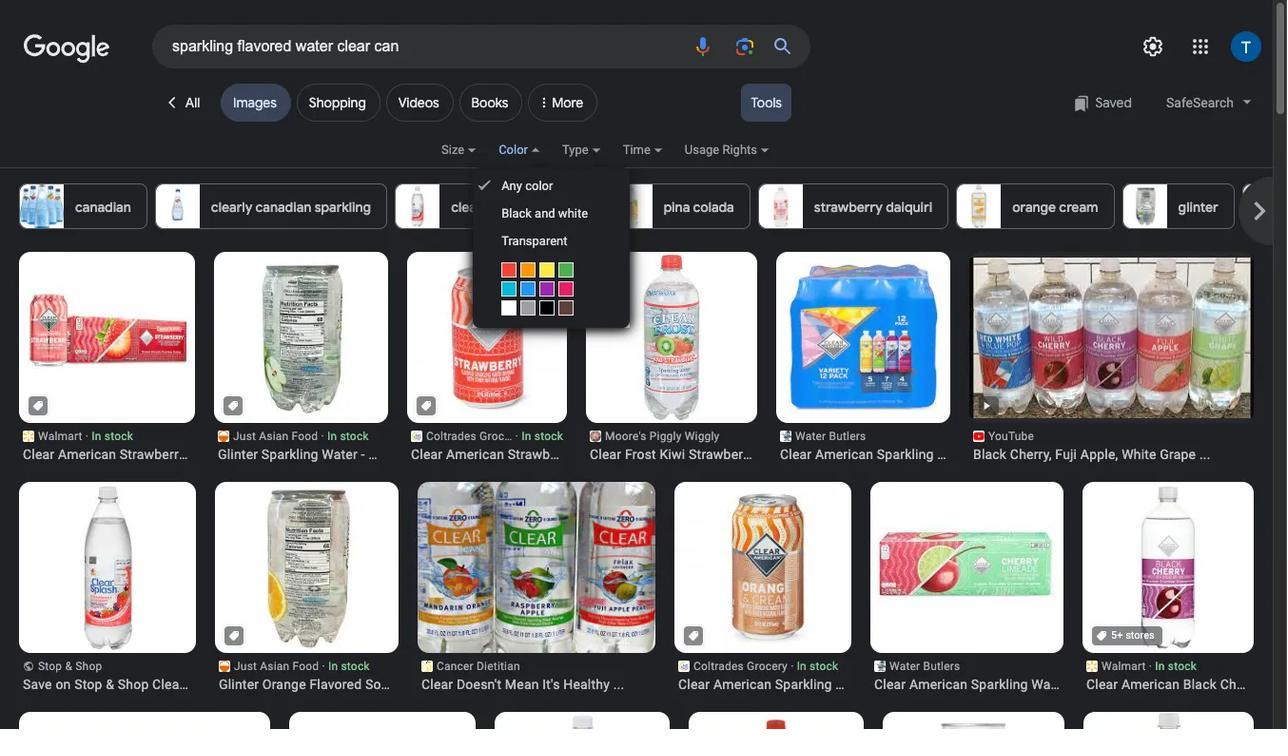 Task type: locate. For each thing, give the bounding box(es) containing it.
glinter
[[1179, 199, 1219, 216]]

water inside clear american sparkling water, cherry ... list item
[[890, 660, 921, 674]]

stock up glinter orange flavored soft drink 350ml at the bottom left
[[341, 660, 370, 674]]

0 vertical spatial coltrades
[[426, 430, 477, 443]]

grocery for strawberry
[[480, 430, 521, 443]]

... inside watch your water: just because it's clear doesn't mean it's healthy! -  cancer dietitian element
[[613, 678, 625, 693]]

clear american strawberry sparkling water, 12 fl oz, 12 count - walmart.com image
[[19, 250, 195, 426]]

water, inside clear american sparkling water, orange & cream, 12 oz, 12 count element
[[836, 678, 874, 693]]

1 horizontal spatial orange
[[877, 678, 921, 693]]

splash
[[188, 678, 229, 693]]

clear inside the clear american strawberry sparkling water, 12 fl oz, 12 count - walmart.com element
[[23, 447, 55, 463]]

clear for clear american sparkling water, orange & cream, 12 oz, 12 count image
[[679, 678, 710, 693]]

just asian food · in stock for orange
[[234, 660, 370, 674]]

cherry,
[[1011, 447, 1052, 463]]

saved
[[1096, 94, 1132, 111]]

clear american sparkling water, orange & cream, 12 oz, 12 count image
[[675, 469, 853, 664]]

stop right on
[[74, 678, 102, 693]]

coltrades
[[426, 430, 477, 443], [694, 660, 744, 674]]

1 horizontal spatial clear american strawberry sparkling ...
[[411, 447, 649, 463]]

any
[[502, 179, 522, 193]]

clear frost kiwi strawberry flavored sparkling water 33.8 fl oz | club soda  & tonic | moore's piggly wiggly element
[[590, 446, 825, 463]]

0 vertical spatial walmart
[[38, 430, 82, 443]]

healthy
[[564, 678, 610, 693]]

1 orange from the left
[[263, 678, 306, 693]]

click for product information tooltip for clear american strawberry sparkling water, 12 fl oz, 12 count image
[[421, 401, 432, 412]]

clear american sparkling water, orange & cream, 12 oz, 12 count element
[[679, 677, 935, 694]]

glinter
[[218, 447, 258, 463], [219, 678, 259, 693]]

in up the clear american strawberry sparkling water, 12 fl oz, 12 count - walmart.com element
[[92, 430, 101, 443]]

in inside "glinter orange flavored soft drink 350ml" list item
[[328, 660, 338, 674]]

pina colada link
[[608, 184, 751, 229]]

0 vertical spatial grocery
[[480, 430, 521, 443]]

list item containing walmart
[[1083, 483, 1254, 694]]

grocery for sparkling
[[747, 660, 788, 674]]

clear american sparkling water, orange ... list item
[[675, 469, 935, 694]]

american for clear american strawberry sparkling water, 12 fl oz, 12 count element
[[446, 447, 505, 463]]

clear american strawberry sparkling ... list item
[[19, 250, 260, 463], [407, 250, 649, 463]]

0 horizontal spatial &
[[65, 660, 72, 674]]

0 horizontal spatial walmart · in stock
[[38, 430, 133, 443]]

0 horizontal spatial water butlers
[[796, 430, 866, 443]]

coltrades for clear american strawberry sparkling ...
[[426, 430, 477, 443]]

canadian inside the clearly canadian sparkling link
[[256, 199, 312, 216]]

0 horizontal spatial sparkling
[[315, 199, 371, 216]]

1 vertical spatial black
[[974, 447, 1007, 463]]

clear inside clear american sparkling water, orange & cream, 12 oz, 12 count element
[[679, 678, 710, 693]]

flavored
[[758, 447, 810, 463], [310, 678, 362, 693]]

2 clear american strawberry sparkling ... from the left
[[411, 447, 649, 463]]

... inside clear frost kiwi strawberry flavored sparkling water 33.8 fl oz | club soda  & tonic | moore's piggly wiggly element
[[814, 447, 825, 463]]

1 horizontal spatial grocery
[[747, 660, 788, 674]]

clear
[[23, 447, 55, 463], [411, 447, 443, 463], [590, 447, 622, 463], [780, 447, 812, 463], [152, 678, 184, 693], [422, 678, 453, 693], [679, 678, 710, 693], [875, 678, 906, 693]]

just
[[233, 430, 256, 443], [234, 660, 257, 674]]

walmart up the clear american strawberry sparkling water, 12 fl oz, 12 count - walmart.com element
[[38, 430, 82, 443]]

coltrades grocery · in stock for sparkling
[[694, 660, 839, 674]]

piggly
[[650, 430, 682, 443]]

1 list from the top
[[19, 184, 1288, 229]]

None search field
[[0, 24, 811, 69]]

2 water, from the left
[[1032, 678, 1070, 693]]

green
[[369, 447, 404, 463]]

black for black and white
[[502, 207, 532, 221]]

food up glinter sparkling water - green apple ...
[[292, 430, 318, 443]]

1 horizontal spatial clear american strawberry sparkling ... list item
[[407, 250, 649, 463]]

clear inside save on stop & shop clear splash sparkling water beverage strawberry  blueberry order online delivery | stop & shop element
[[152, 678, 184, 693]]

butlers for clear american sparkling water variety ...
[[829, 430, 866, 443]]

in up clear american sparkling water, orange ...
[[797, 660, 807, 674]]

0 vertical spatial walmart · in stock
[[38, 430, 133, 443]]

0 horizontal spatial clear american strawberry sparkling ... list item
[[19, 250, 260, 463]]

water butlers up clear american sparkling water, cherry limeade, 12 fl oz, 12 count element
[[890, 660, 961, 674]]

1 sparkling from the left
[[315, 199, 371, 216]]

click for product information tooltip inside glinter sparkling water - green apple ... list item
[[227, 401, 239, 412]]

in inside clear american sparkling water, orange ... list item
[[797, 660, 807, 674]]

in up clear american black cherry sparkling water, 33.8 fl oz - walmart.com element
[[1156, 660, 1165, 674]]

1 water, from the left
[[836, 678, 874, 693]]

0 vertical spatial just asian food · in stock
[[233, 430, 369, 443]]

2 canadian from the left
[[256, 199, 312, 216]]

clearly canadian sparkling link
[[155, 184, 387, 229]]

just asian food · in stock up glinter sparkling water - orange flavor 12.3oz - just asian food "element"
[[234, 660, 370, 674]]

usage rights button
[[685, 140, 792, 172]]

· up clear american strawberry sparkling water, 12 fl oz, 12 count element
[[516, 430, 519, 443]]

dietitian
[[477, 660, 520, 674]]

water butlers inside clear american sparkling water, cherry ... list item
[[890, 660, 961, 674]]

glinter sparkling water - green apple ... list item
[[214, 251, 457, 463]]

1 vertical spatial asian
[[260, 660, 290, 674]]

usage rights
[[685, 143, 758, 157]]

in up glinter sparkling water - orange flavor 12.3oz - just asian food "element"
[[328, 660, 338, 674]]

1 vertical spatial walmart · in stock
[[1102, 660, 1197, 674]]

0 vertical spatial shop
[[75, 660, 102, 674]]

clearly
[[211, 199, 252, 216]]

1 vertical spatial coltrades
[[694, 660, 744, 674]]

stock
[[104, 430, 133, 443], [340, 430, 369, 443], [535, 430, 563, 443], [341, 660, 370, 674], [810, 660, 839, 674], [1168, 660, 1197, 674]]

grocery inside clear american sparkling water, orange ... list item
[[747, 660, 788, 674]]

clear doesn't mean it's healthy ... list item
[[418, 483, 656, 694]]

mean
[[505, 678, 539, 693]]

1 strawberry from the left
[[120, 447, 185, 463]]

0 vertical spatial black
[[502, 207, 532, 221]]

food for orange
[[293, 660, 319, 674]]

0 horizontal spatial stop
[[38, 660, 62, 674]]

clear american black cherry sparkling water, 33.8 fl oz - walmart.com image
[[1083, 483, 1254, 654]]

walmart · in stock inside list item
[[1102, 660, 1197, 674]]

1 canadian from the left
[[75, 199, 131, 216]]

glinter for glinter orange flavored soft drink 350ml
[[219, 678, 259, 693]]

1 vertical spatial walmart
[[1102, 660, 1146, 674]]

2 orange from the left
[[877, 678, 921, 693]]

stock up clear american sparkling water, orange ...
[[810, 660, 839, 674]]

coltrades inside clear american sparkling water, orange ... list item
[[694, 660, 744, 674]]

tools button
[[742, 84, 792, 122]]

canadian
[[75, 199, 131, 216], [256, 199, 312, 216]]

strawberry for stock
[[120, 447, 185, 463]]

coltrades grocery · in stock inside clear american sparkling water, orange ... list item
[[694, 660, 839, 674]]

click for product information tooltip for clear american black cherry sparkling water, 33.8 fl oz - walmart.com image at the right
[[1096, 630, 1159, 642]]

stock up clear american black cherry sparkling water, 33.8 fl oz - walmart.com element
[[1168, 660, 1197, 674]]

walmart down 5+
[[1102, 660, 1146, 674]]

black inside list item
[[974, 447, 1007, 463]]

food up glinter sparkling water - orange flavor 12.3oz - just asian food "element"
[[293, 660, 319, 674]]

1 vertical spatial food
[[293, 660, 319, 674]]

0 horizontal spatial butlers
[[829, 430, 866, 443]]

butlers inside clear american sparkling water variety ... list item
[[829, 430, 866, 443]]

coltrades up clear american sparkling water, orange & cream, 12 oz, 12 count element
[[694, 660, 744, 674]]

books link
[[459, 84, 523, 122]]

1 horizontal spatial walmart
[[1102, 660, 1146, 674]]

search by image image
[[734, 35, 757, 58]]

save on stop & shop clear splash sparkling water beverage strawberry  blueberry order online delivery | stop & shop element
[[23, 677, 243, 694]]

0 vertical spatial water butlers
[[796, 430, 866, 443]]

stock up the "-"
[[340, 430, 369, 443]]

list containing canadian
[[19, 184, 1288, 229]]

coltrades up apple on the left bottom
[[426, 430, 477, 443]]

sparkling
[[315, 199, 371, 216], [527, 199, 584, 216]]

sparkling for clear splash sparkling
[[527, 199, 584, 216]]

1 horizontal spatial coltrades
[[694, 660, 744, 674]]

just inside "glinter orange flavored soft drink 350ml" list item
[[234, 660, 257, 674]]

stop
[[38, 660, 62, 674], [74, 678, 102, 693]]

asian inside "glinter orange flavored soft drink 350ml" list item
[[260, 660, 290, 674]]

0 horizontal spatial walmart
[[38, 430, 82, 443]]

list
[[19, 184, 1288, 229], [19, 250, 1273, 730]]

cream
[[1060, 199, 1099, 216]]

1 horizontal spatial water,
[[1032, 678, 1070, 693]]

shop right on
[[118, 678, 149, 693]]

glinter sparkling water - orange flavor 12.3oz - just asian food image
[[215, 477, 399, 660]]

1 horizontal spatial flavored
[[758, 447, 810, 463]]

· up clear american sparkling water, orange ...
[[791, 660, 794, 674]]

food for sparkling
[[292, 430, 318, 443]]

color
[[499, 143, 528, 157]]

strawberry daiquiri
[[814, 199, 933, 216]]

0 horizontal spatial clear american strawberry sparkling ...
[[23, 447, 260, 463]]

just asian food · in stock up glinter sparkling water - green apple ...
[[233, 430, 369, 443]]

1 vertical spatial butlers
[[924, 660, 961, 674]]

water butlers inside clear american sparkling water variety ... list item
[[796, 430, 866, 443]]

2 strawberry from the left
[[508, 447, 574, 463]]

0 vertical spatial butlers
[[829, 430, 866, 443]]

tools
[[751, 94, 782, 111]]

· inside "glinter orange flavored soft drink 350ml" list item
[[322, 660, 325, 674]]

click for product information tooltip inside 5+ stores button
[[1096, 630, 1159, 642]]

water butlers up clear american sparkling water variety pack, 17 fl oz, 12 count element at the right bottom of page
[[796, 430, 866, 443]]

walmart · in stock up clear american black cherry sparkling water, 33.8 fl oz - walmart.com element
[[1102, 660, 1197, 674]]

shop
[[75, 660, 102, 674], [118, 678, 149, 693]]

in inside glinter sparkling water - green apple ... list item
[[327, 430, 337, 443]]

0 vertical spatial food
[[292, 430, 318, 443]]

1 horizontal spatial walmart · in stock
[[1102, 660, 1197, 674]]

clear for clear american sparkling water variety pack, 17 fl oz, 12 count image
[[780, 447, 812, 463]]

just asian food · in stock for sparkling
[[233, 430, 369, 443]]

350ml
[[429, 678, 467, 693]]

& up on
[[65, 660, 72, 674]]

0 horizontal spatial coltrades
[[426, 430, 477, 443]]

sparkling for clearly canadian sparkling
[[315, 199, 371, 216]]

clear
[[451, 199, 482, 216]]

butlers inside clear american sparkling water, cherry ... list item
[[924, 660, 961, 674]]

1 horizontal spatial canadian
[[256, 199, 312, 216]]

asian
[[259, 430, 289, 443], [260, 660, 290, 674]]

water butlers for clear american sparkling water, cherry ...
[[890, 660, 961, 674]]

1 horizontal spatial butlers
[[924, 660, 961, 674]]

glinter sparkling water - green apple flavor 12.3oz - just asian food image
[[214, 251, 388, 425]]

· up clear american black cherry sparkling water, 33.8 fl oz - walmart.com element
[[1149, 660, 1153, 674]]

1 horizontal spatial water butlers
[[890, 660, 961, 674]]

coltrades for clear american sparkling water, orange ...
[[694, 660, 744, 674]]

apple
[[408, 447, 443, 463]]

click for product information tooltip
[[32, 401, 44, 412], [227, 401, 239, 412], [421, 401, 432, 412], [1096, 630, 1159, 642], [228, 631, 240, 642], [688, 631, 700, 642]]

strawberry
[[120, 447, 185, 463], [508, 447, 574, 463], [689, 447, 755, 463]]

clear inside watch your water: just because it's clear doesn't mean it's healthy! -  cancer dietitian element
[[422, 678, 453, 693]]

pina
[[664, 199, 690, 216]]

click for product information image for clear american sparkling water, orange & cream, 12 oz, 12 count image
[[688, 631, 700, 642]]

0 horizontal spatial orange
[[263, 678, 306, 693]]

white
[[1122, 447, 1157, 463]]

click for product information tooltip inside "glinter orange flavored soft drink 350ml" list item
[[228, 631, 240, 642]]

in up "glinter sparkling water - green apple flavor 12.3oz - just asian food" element
[[327, 430, 337, 443]]

clear frost kiwi strawberry flavored sparkling water 33.8 fl oz | club soda  & tonic | moore's piggly wiggly image
[[586, 252, 758, 424]]

shopping link
[[297, 84, 380, 122]]

click for product information image for clear american strawberry sparkling water, 12 fl oz, 12 count image
[[421, 401, 432, 412]]

1 vertical spatial shop
[[118, 678, 149, 693]]

american
[[58, 447, 116, 463], [446, 447, 505, 463], [816, 447, 874, 463], [714, 678, 772, 693], [910, 678, 968, 693]]

0 horizontal spatial shop
[[75, 660, 102, 674]]

all
[[185, 94, 200, 111]]

1 horizontal spatial sparkling
[[527, 199, 584, 216]]

coltrades grocery · in stock inside 'clear american strawberry sparkling ...' list item
[[426, 430, 563, 443]]

1 horizontal spatial strawberry
[[508, 447, 574, 463]]

1 horizontal spatial coltrades grocery · in stock
[[694, 660, 839, 674]]

0 horizontal spatial canadian
[[75, 199, 131, 216]]

& right on
[[106, 678, 114, 693]]

click for product information image
[[227, 401, 239, 412]]

0 horizontal spatial flavored
[[310, 678, 362, 693]]

0 vertical spatial flavored
[[758, 447, 810, 463]]

save on stop & shop clear splash sparkling water beverage strawberry  blueberry order online delivery | stop & shop image
[[19, 480, 197, 658]]

0 horizontal spatial water,
[[836, 678, 874, 693]]

transparent
[[502, 234, 568, 248]]

click for product information image for glinter sparkling water - orange flavor 12.3oz - just asian food image
[[228, 631, 240, 642]]

water,
[[836, 678, 874, 693], [1032, 678, 1070, 693]]

2 sparkling from the left
[[527, 199, 584, 216]]

books
[[472, 94, 508, 111]]

kiwi
[[660, 447, 686, 463]]

coltrades grocery · in stock up clear american sparkling water, orange ...
[[694, 660, 839, 674]]

strawberry inside list item
[[689, 447, 755, 463]]

stop & shop
[[38, 660, 102, 674]]

glinter inside "glinter sparkling water - green apple flavor 12.3oz - just asian food" element
[[218, 447, 258, 463]]

1 clear american strawberry sparkling ... list item from the left
[[19, 250, 260, 463]]

stop up save
[[38, 660, 62, 674]]

1 vertical spatial water butlers
[[890, 660, 961, 674]]

click for product information image
[[32, 401, 44, 412], [421, 401, 432, 412], [228, 631, 240, 642], [688, 631, 700, 642]]

american inside list item
[[816, 447, 874, 463]]

1 horizontal spatial black
[[974, 447, 1007, 463]]

clear american (walmart): red, white & blue pop, wild cherry, black cherry,  fuji apple, white grape - youtube image
[[970, 258, 1255, 419]]

color button
[[499, 140, 562, 172]]

&
[[65, 660, 72, 674], [106, 678, 114, 693]]

0 horizontal spatial coltrades grocery · in stock
[[426, 430, 563, 443]]

black
[[502, 207, 532, 221], [974, 447, 1007, 463]]

·
[[85, 430, 89, 443], [321, 430, 324, 443], [516, 430, 519, 443], [322, 660, 325, 674], [791, 660, 794, 674], [1149, 660, 1153, 674]]

asian inside glinter sparkling water - green apple ... list item
[[259, 430, 289, 443]]

click for product information tooltip for clear american strawberry sparkling water, 12 fl oz, 12 count - walmart.com image
[[32, 401, 44, 412]]

clear inside clear american sparkling water variety pack, 17 fl oz, 12 count element
[[780, 447, 812, 463]]

glinter orange flavored soft drink 350ml list item
[[215, 477, 467, 694]]

1 horizontal spatial shop
[[118, 678, 149, 693]]

grocery up clear american sparkling water, orange ...
[[747, 660, 788, 674]]

white
[[559, 207, 588, 221]]

glinter inside glinter sparkling water - orange flavor 12.3oz - just asian food "element"
[[219, 678, 259, 693]]

black down any
[[502, 207, 532, 221]]

coltrades grocery · in stock up clear american strawberry sparkling water, 12 fl oz, 12 count element
[[426, 430, 563, 443]]

clear american sparkling water variety pack, 17 fl oz, 12 count image
[[777, 251, 951, 425]]

walmart · in stock for the clear american strawberry sparkling water, 12 fl oz, 12 count - walmart.com element
[[38, 430, 133, 443]]

just inside glinter sparkling water - green apple ... list item
[[233, 430, 256, 443]]

0 horizontal spatial strawberry
[[120, 447, 185, 463]]

asian up glinter sparkling water - orange flavor 12.3oz - just asian food "element"
[[260, 660, 290, 674]]

water
[[796, 430, 826, 443], [322, 447, 358, 463], [938, 447, 973, 463], [890, 660, 921, 674]]

1 vertical spatial coltrades grocery · in stock
[[694, 660, 839, 674]]

save on stop & shop clear splash ... list item
[[19, 480, 243, 694]]

· up glinter sparkling water - green apple ...
[[321, 430, 324, 443]]

strawberry daiquiri link
[[758, 184, 949, 229]]

walmart · in stock up the clear american strawberry sparkling water, 12 fl oz, 12 count - walmart.com element
[[38, 430, 133, 443]]

0 vertical spatial just
[[233, 430, 256, 443]]

...
[[249, 447, 260, 463], [446, 447, 457, 463], [638, 447, 649, 463], [814, 447, 825, 463], [1023, 447, 1034, 463], [1200, 447, 1211, 463], [232, 678, 243, 693], [613, 678, 625, 693], [924, 678, 935, 693], [1116, 678, 1127, 693]]

1 horizontal spatial stop
[[74, 678, 102, 693]]

1 vertical spatial &
[[106, 678, 114, 693]]

cancer
[[437, 660, 474, 674]]

0 vertical spatial glinter
[[218, 447, 258, 463]]

walmart · in stock
[[38, 430, 133, 443], [1102, 660, 1197, 674]]

black down youtube
[[974, 447, 1007, 463]]

3 strawberry from the left
[[689, 447, 755, 463]]

butlers
[[829, 430, 866, 443], [924, 660, 961, 674]]

sparkling
[[189, 447, 246, 463], [262, 447, 318, 463], [577, 447, 634, 463], [877, 447, 934, 463], [775, 678, 832, 693], [972, 678, 1028, 693]]

click for product information tooltip containing 5+ stores
[[1096, 630, 1159, 642]]

1 vertical spatial grocery
[[747, 660, 788, 674]]

clear frost kiwi strawberry flavored ... list item
[[586, 252, 825, 463]]

1 vertical spatial just
[[234, 660, 257, 674]]

1 vertical spatial list
[[19, 250, 1273, 730]]

2 list from the top
[[19, 250, 1273, 730]]

butlers up clear american sparkling water variety pack, 17 fl oz, 12 count element at the right bottom of page
[[829, 430, 866, 443]]

orange cream link
[[957, 184, 1115, 229]]

butlers up clear american sparkling water, cherry limeade, 12 fl oz, 12 count element
[[924, 660, 961, 674]]

list item
[[1083, 483, 1254, 694]]

clear splash sparkling link
[[395, 184, 600, 229]]

just for orange
[[234, 660, 257, 674]]

... inside clear american sparkling water, cherry limeade, 12 fl oz, 12 count element
[[1116, 678, 1127, 693]]

clear american orange cream flavored sparkling water, 33.8 fl oz reviews  2023 image
[[1084, 713, 1255, 730]]

coltrades grocery · in stock
[[426, 430, 563, 443], [694, 660, 839, 674]]

1 vertical spatial flavored
[[310, 678, 362, 693]]

0 vertical spatial list
[[19, 184, 1288, 229]]

0 vertical spatial stop
[[38, 660, 62, 674]]

black cherry, fuji apple, white grape ...
[[974, 447, 1211, 463]]

1 clear american strawberry sparkling ... from the left
[[23, 447, 260, 463]]

clear inside clear frost kiwi strawberry flavored sparkling water 33.8 fl oz | club soda  & tonic | moore's piggly wiggly element
[[590, 447, 622, 463]]

0 horizontal spatial grocery
[[480, 430, 521, 443]]

0 vertical spatial asian
[[259, 430, 289, 443]]

grocery up clear american strawberry sparkling water, 12 fl oz, 12 count element
[[480, 430, 521, 443]]

clear american sparkling water variety ... list item
[[777, 251, 1034, 463]]

... inside the clear american strawberry sparkling water, 12 fl oz, 12 count - walmart.com element
[[249, 447, 260, 463]]

1 vertical spatial glinter
[[219, 678, 259, 693]]

stock inside glinter sparkling water - green apple ... list item
[[340, 430, 369, 443]]

just asian food · in stock inside glinter sparkling water - green apple ... list item
[[233, 430, 369, 443]]

1 vertical spatial just asian food · in stock
[[234, 660, 370, 674]]

food
[[292, 430, 318, 443], [293, 660, 319, 674]]

food inside glinter sparkling water - green apple ... list item
[[292, 430, 318, 443]]

asian up "glinter sparkling water - green apple flavor 12.3oz - just asian food" element
[[259, 430, 289, 443]]

click for product information tooltip for glinter sparkling water - green apple flavor 12.3oz - just asian food image
[[227, 401, 239, 412]]

water, inside clear american sparkling water, cherry limeade, 12 fl oz, 12 count element
[[1032, 678, 1070, 693]]

clear inside clear american strawberry sparkling water, 12 fl oz, 12 count element
[[411, 447, 443, 463]]

in
[[92, 430, 101, 443], [327, 430, 337, 443], [522, 430, 532, 443], [328, 660, 338, 674], [797, 660, 807, 674], [1156, 660, 1165, 674]]

grape
[[1160, 447, 1196, 463]]

shop up save on stop & shop clear splash ...
[[75, 660, 102, 674]]

2 horizontal spatial strawberry
[[689, 447, 755, 463]]

food inside "glinter orange flavored soft drink 350ml" list item
[[293, 660, 319, 674]]

· up glinter sparkling water - orange flavor 12.3oz - just asian food "element"
[[322, 660, 325, 674]]

images
[[233, 94, 277, 111]]

click for product information tooltip inside clear american sparkling water, orange ... list item
[[688, 631, 700, 642]]

time
[[623, 143, 651, 157]]

just asian food · in stock
[[233, 430, 369, 443], [234, 660, 370, 674]]

clear inside clear american sparkling water, cherry limeade, 12 fl oz, 12 count element
[[875, 678, 906, 693]]

0 vertical spatial coltrades grocery · in stock
[[426, 430, 563, 443]]

american for clear american sparkling water variety pack, 17 fl oz, 12 count element at the right bottom of page
[[816, 447, 874, 463]]

0 horizontal spatial black
[[502, 207, 532, 221]]

moore's
[[605, 430, 647, 443]]

just asian food · in stock inside "glinter orange flavored soft drink 350ml" list item
[[234, 660, 370, 674]]



Task type: describe. For each thing, give the bounding box(es) containing it.
strawberry for in
[[508, 447, 574, 463]]

glinter orange flavored soft drink 350ml
[[219, 678, 467, 693]]

Search text field
[[172, 30, 680, 63]]

clear splash sparkling
[[451, 199, 584, 216]]

usage
[[685, 143, 720, 157]]

walmart · in stock for clear american black cherry sparkling water, 33.8 fl oz - walmart.com element
[[1102, 660, 1197, 674]]

youtube
[[989, 430, 1035, 443]]

· inside list item
[[1149, 660, 1153, 674]]

stock inside list item
[[1168, 660, 1197, 674]]

rights
[[723, 143, 758, 157]]

clear american strawberry sparkling ... for in
[[411, 447, 649, 463]]

black and white link
[[473, 200, 630, 227]]

clear american sparkling water, cherry limeade, 12 fl oz, 12 count element
[[875, 677, 1127, 694]]

5+
[[1112, 630, 1123, 642]]

5+ stores
[[1112, 630, 1155, 642]]

butlers for clear american sparkling water, cherry ...
[[924, 660, 961, 674]]

daiquiri
[[886, 199, 933, 216]]

videos
[[399, 94, 439, 111]]

more button
[[528, 69, 604, 129]]

... inside the clear american (walmart): red, white & blue pop, wild cherry, black cherry,  fuji apple, white grape - youtube element
[[1200, 447, 1211, 463]]

strawberry
[[814, 199, 883, 216]]

... inside clear american strawberry sparkling water, 12 fl oz, 12 count element
[[638, 447, 649, 463]]

stores
[[1126, 630, 1155, 642]]

pina colada
[[664, 199, 734, 216]]

asian for orange
[[260, 660, 290, 674]]

clear american sparkling water, cherry ... list item
[[871, 472, 1127, 694]]

water inside clear american sparkling water variety pack, 17 fl oz, 12 count element
[[938, 447, 973, 463]]

orange inside list item
[[877, 678, 921, 693]]

flavored inside glinter sparkling water - orange flavor 12.3oz - just asian food "element"
[[310, 678, 362, 693]]

· up the clear american strawberry sparkling water, 12 fl oz, 12 count - walmart.com element
[[85, 430, 89, 443]]

more
[[552, 94, 584, 111]]

glinter sparkling water - green apple ...
[[218, 447, 457, 463]]

clear for "clear frost kiwi strawberry flavored sparkling water 33.8 fl oz | club soda  & tonic | moore's piggly wiggly" image
[[590, 447, 622, 463]]

apple,
[[1081, 447, 1119, 463]]

walmart for the clear american strawberry sparkling water, 12 fl oz, 12 count - walmart.com element
[[38, 430, 82, 443]]

walmart for clear american black cherry sparkling water, 33.8 fl oz - walmart.com element
[[1102, 660, 1146, 674]]

it's
[[543, 678, 560, 693]]

orange inside "element"
[[263, 678, 306, 693]]

canadian inside canadian link
[[75, 199, 131, 216]]

save on stop & shop clear splash ...
[[23, 678, 243, 693]]

list containing clear american strawberry sparkling ...
[[19, 250, 1273, 730]]

coltrades grocery · in stock for strawberry
[[426, 430, 563, 443]]

on
[[56, 678, 71, 693]]

... inside clear american sparkling water, orange & cream, 12 oz, 12 count element
[[924, 678, 935, 693]]

clear american sparkling water, cherry ...
[[875, 678, 1127, 693]]

quick settings image
[[1142, 35, 1165, 58]]

asian for sparkling
[[259, 430, 289, 443]]

stock inside clear american sparkling water, orange ... list item
[[810, 660, 839, 674]]

any color
[[502, 179, 553, 193]]

stock up clear american strawberry sparkling water, 12 fl oz, 12 count element
[[535, 430, 563, 443]]

1 horizontal spatial &
[[106, 678, 114, 693]]

any color link
[[473, 172, 630, 200]]

cherry
[[1073, 678, 1113, 693]]

black cherry, fuji apple, white grape ... list item
[[970, 252, 1255, 463]]

clear for watch your water: just because it's clear doesn't mean it's healthy! -  cancer dietitian image on the bottom of page
[[422, 678, 453, 693]]

orange
[[1013, 199, 1056, 216]]

water, for cherry
[[1032, 678, 1070, 693]]

1 vertical spatial stop
[[74, 678, 102, 693]]

american for clear american sparkling water, cherry limeade, 12 fl oz, 12 count element
[[910, 678, 968, 693]]

and
[[535, 207, 555, 221]]

color
[[525, 179, 553, 193]]

watch your water: just because it's clear doesn't mean it's healthy! -  cancer dietitian image
[[418, 483, 656, 661]]

safesearch
[[1167, 95, 1234, 110]]

clear for clear american sparkling water, cherry limeade, 12 fl oz, 12 count image at the right of the page
[[875, 678, 906, 693]]

doesn't
[[457, 678, 502, 693]]

more filters element
[[528, 84, 598, 122]]

moore's piggly wiggly
[[605, 430, 720, 443]]

clear american strawberry sparkling ... for stock
[[23, 447, 260, 463]]

american for clear american sparkling water, orange & cream, 12 oz, 12 count element
[[714, 678, 772, 693]]

clear american sparkling water variety pack, 17 fl oz, 12 count element
[[780, 446, 1034, 463]]

clear american strawberry sparkling water, 12 fl oz, 12 count element
[[411, 446, 649, 463]]

click for video information image
[[980, 400, 994, 413]]

clear american sparkling water variety ...
[[780, 447, 1034, 463]]

click for product information tooltip for clear american sparkling water, orange & cream, 12 oz, 12 count image
[[688, 631, 700, 642]]

black and white
[[502, 207, 588, 221]]

type
[[562, 143, 589, 157]]

stock inside "glinter orange flavored soft drink 350ml" list item
[[341, 660, 370, 674]]

watch your water: just because it's clear doesn't mean it's healthy! -  cancer dietitian element
[[422, 677, 652, 694]]

sparkling inside list item
[[877, 447, 934, 463]]

all link
[[152, 84, 215, 122]]

videos link
[[386, 84, 454, 122]]

clear american strawberry sparkling water, 12 fl oz, 12 count image
[[407, 250, 567, 426]]

... inside "glinter sparkling water - green apple flavor 12.3oz - just asian food" element
[[446, 447, 457, 463]]

save
[[23, 678, 52, 693]]

black for black cherry, fuji apple, white grape ...
[[974, 447, 1007, 463]]

wiggly
[[685, 430, 720, 443]]

splash
[[485, 199, 524, 216]]

click for product information tooltip for glinter sparkling water - orange flavor 12.3oz - just asian food image
[[228, 631, 240, 642]]

size
[[442, 143, 465, 157]]

glinter sparkling water - orange flavor 12.3oz - just asian food element
[[219, 677, 467, 694]]

american for the clear american strawberry sparkling water, 12 fl oz, 12 count - walmart.com element
[[58, 447, 116, 463]]

glinter for glinter sparkling water - green apple ...
[[218, 447, 258, 463]]

frost
[[625, 447, 657, 463]]

click for video information tooltip
[[980, 400, 995, 413]]

0 vertical spatial &
[[65, 660, 72, 674]]

clearly canadian sparkling
[[211, 199, 371, 216]]

type button
[[562, 140, 623, 172]]

just for sparkling
[[233, 430, 256, 443]]

fuji
[[1056, 447, 1078, 463]]

canadian link
[[19, 184, 147, 229]]

soft
[[365, 678, 391, 693]]

click for product information image for clear american strawberry sparkling water, 12 fl oz, 12 count - walmart.com image
[[32, 401, 44, 412]]

size button
[[442, 140, 499, 172]]

clear american (walmart): red, white & blue pop, wild cherry, black cherry,  fuji apple, white grape - youtube element
[[974, 446, 1251, 463]]

2 clear american strawberry sparkling ... list item from the left
[[407, 250, 649, 463]]

water inside "glinter sparkling water - green apple flavor 12.3oz - just asian food" element
[[322, 447, 358, 463]]

clear for clear american strawberry sparkling water, 12 fl oz, 12 count image
[[411, 447, 443, 463]]

sparkling inside list item
[[262, 447, 318, 463]]

shopping
[[309, 94, 366, 111]]

glinter sparkling water - green apple flavor 12.3oz - just asian food element
[[218, 446, 457, 463]]

peach image
[[1243, 185, 1287, 228]]

-
[[361, 447, 365, 463]]

... inside save on stop & shop clear splash sparkling water beverage strawberry  blueberry order online delivery | stop & shop element
[[232, 678, 243, 693]]

go to google home image
[[24, 32, 109, 65]]

stock up the clear american strawberry sparkling water, 12 fl oz, 12 count - walmart.com element
[[104, 430, 133, 443]]

cancer dietitian
[[437, 660, 520, 674]]

drink
[[394, 678, 426, 693]]

water butlers for clear american sparkling water variety ...
[[796, 430, 866, 443]]

clear frost kiwi strawberry flavored ...
[[590, 447, 825, 463]]

time button
[[623, 140, 685, 172]]

next image
[[1241, 192, 1279, 230]]

in up clear american strawberry sparkling water, 12 fl oz, 12 count element
[[522, 430, 532, 443]]

clear american black cherry sparkling water, 33.8 fl oz - walmart.com element
[[1087, 677, 1251, 694]]

safesearch button
[[1157, 83, 1262, 122]]

· inside glinter sparkling water - green apple ... list item
[[321, 430, 324, 443]]

5+ stores button
[[1083, 483, 1254, 654]]

... inside clear american sparkling water variety pack, 17 fl oz, 12 count element
[[1023, 447, 1034, 463]]

clear american strawberry sparkling water, 12 fl oz, 12 count - walmart.com element
[[23, 446, 260, 463]]

clear for clear american strawberry sparkling water, 12 fl oz, 12 count - walmart.com image
[[23, 447, 55, 463]]

colada
[[693, 199, 734, 216]]

orange cream
[[1013, 199, 1099, 216]]

clear american sparkling water, cherry limeade, 12 fl oz, 12 count image
[[871, 472, 1064, 665]]

glinter link
[[1123, 184, 1235, 229]]

clear american sparkling water, orange ...
[[679, 678, 935, 693]]

saved link
[[1064, 84, 1142, 122]]

in inside list item
[[1156, 660, 1165, 674]]

water, for orange
[[836, 678, 874, 693]]

variety
[[977, 447, 1019, 463]]

· inside clear american sparkling water, orange ... list item
[[791, 660, 794, 674]]



Task type: vqa. For each thing, say whether or not it's contained in the screenshot.
Hollywood Burbank Airport (BUR) "Option"
no



